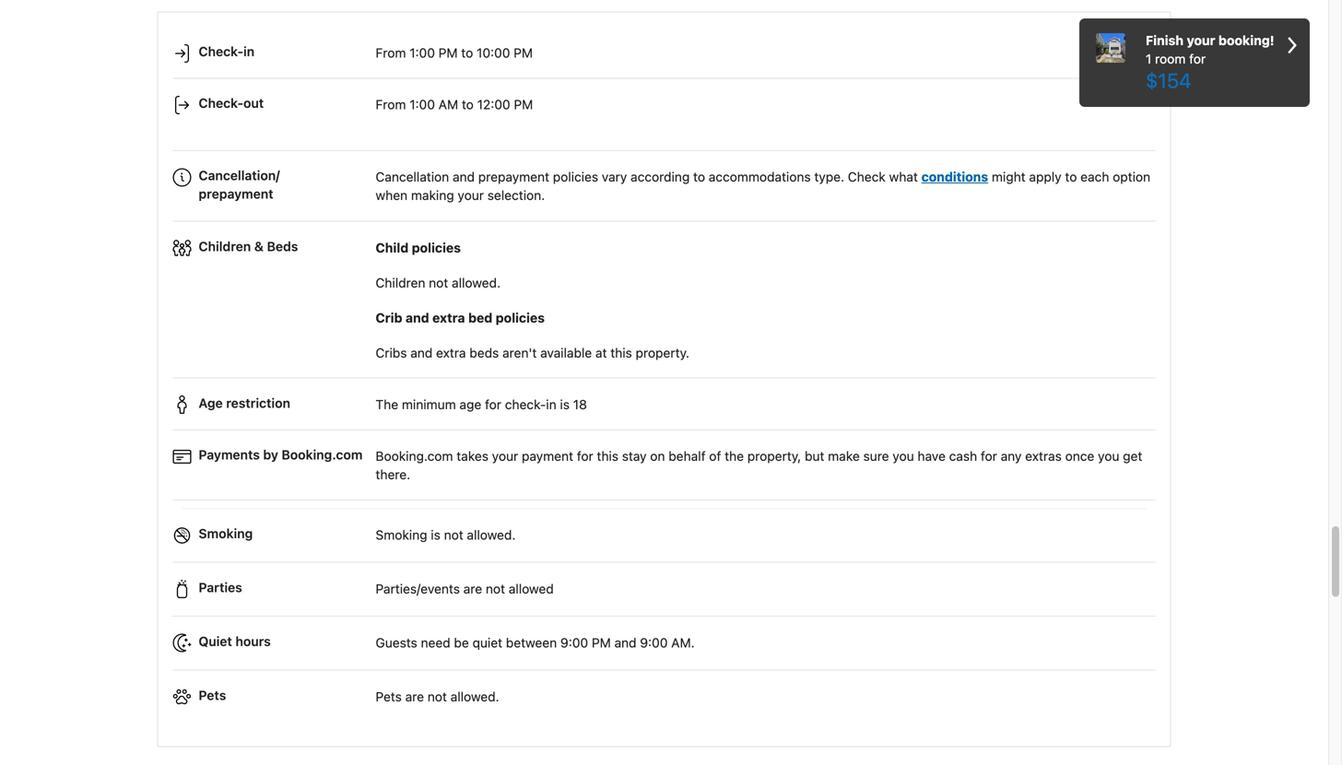 Task type: locate. For each thing, give the bounding box(es) containing it.
room
[[1155, 51, 1186, 66]]

allowed. up 'parties/events are not allowed'
[[467, 528, 516, 543]]

not for parties/events
[[486, 581, 505, 597]]

policies up aren't
[[496, 310, 545, 325]]

be
[[454, 635, 469, 650]]

are down guests
[[405, 689, 424, 704]]

is up the parties/events
[[431, 528, 441, 543]]

2 vertical spatial allowed.
[[451, 689, 499, 704]]

1 horizontal spatial are
[[464, 581, 482, 597]]

check- for out
[[199, 96, 243, 111]]

2 vertical spatial your
[[492, 449, 518, 464]]

children for children & beds
[[199, 239, 251, 254]]

allowed. down quiet
[[451, 689, 499, 704]]

your right finish
[[1187, 33, 1216, 48]]

might apply to each option when making your selection.
[[376, 169, 1151, 203]]

children for children not allowed.
[[376, 275, 425, 290]]

1 vertical spatial children
[[376, 275, 425, 290]]

and
[[453, 169, 475, 185], [406, 310, 429, 325], [411, 345, 433, 360], [615, 635, 637, 650]]

0 horizontal spatial you
[[893, 449, 914, 464]]

type.
[[814, 169, 845, 185]]

and right crib
[[406, 310, 429, 325]]

1 horizontal spatial 9:00
[[640, 635, 668, 650]]

2 vertical spatial policies
[[496, 310, 545, 325]]

but
[[805, 449, 825, 464]]

smoking
[[199, 526, 253, 541], [376, 528, 427, 543]]

extra for bed
[[433, 310, 465, 325]]

prepayment
[[478, 169, 550, 185], [199, 186, 273, 202]]

0 vertical spatial policies
[[553, 169, 598, 185]]

in up out
[[243, 44, 255, 59]]

booking.com up there.
[[376, 449, 453, 464]]

and up making
[[453, 169, 475, 185]]

conditions
[[922, 169, 989, 185]]

0 vertical spatial is
[[560, 397, 570, 412]]

smoking up the 'parties'
[[199, 526, 253, 541]]

between
[[506, 635, 557, 650]]

1 vertical spatial is
[[431, 528, 441, 543]]

9:00 left the am.
[[640, 635, 668, 650]]

and right cribs
[[411, 345, 433, 360]]

are
[[464, 581, 482, 597], [405, 689, 424, 704]]

1 from from the top
[[376, 45, 406, 60]]

1 vertical spatial in
[[546, 397, 557, 412]]

check- down check-in
[[199, 96, 243, 111]]

not
[[429, 275, 448, 290], [444, 528, 463, 543], [486, 581, 505, 597], [428, 689, 447, 704]]

1 horizontal spatial smoking
[[376, 528, 427, 543]]

the
[[725, 449, 744, 464]]

minimum
[[402, 397, 456, 412]]

for
[[1190, 51, 1206, 66], [485, 397, 502, 412], [577, 449, 593, 464], [981, 449, 997, 464]]

0 horizontal spatial in
[[243, 44, 255, 59]]

you right sure
[[893, 449, 914, 464]]

and for crib
[[406, 310, 429, 325]]

extra for beds
[[436, 345, 466, 360]]

0 vertical spatial are
[[464, 581, 482, 597]]

0 vertical spatial this
[[611, 345, 632, 360]]

your
[[1187, 33, 1216, 48], [458, 188, 484, 203], [492, 449, 518, 464]]

finish
[[1146, 33, 1184, 48]]

available
[[540, 345, 592, 360]]

have
[[918, 449, 946, 464]]

1 check- from the top
[[199, 44, 243, 59]]

0 vertical spatial children
[[199, 239, 251, 254]]

1 horizontal spatial your
[[492, 449, 518, 464]]

from left 1:00 pm
[[376, 45, 406, 60]]

not left allowed
[[486, 581, 505, 597]]

children down child
[[376, 275, 425, 290]]

not down child policies
[[429, 275, 448, 290]]

age restriction
[[199, 396, 290, 411]]

1 horizontal spatial prepayment
[[478, 169, 550, 185]]

the minimum age for check-in is 18
[[376, 397, 587, 412]]

policies
[[553, 169, 598, 185], [412, 240, 461, 255], [496, 310, 545, 325]]

cribs
[[376, 345, 407, 360]]

1 horizontal spatial is
[[560, 397, 570, 412]]

from 1:00 pm to 10:00 pm
[[376, 45, 533, 60]]

pets down guests
[[376, 689, 402, 704]]

1 vertical spatial policies
[[412, 240, 461, 255]]

prepayment down cancellation/
[[199, 186, 273, 202]]

hours
[[235, 634, 271, 649]]

not down 'need'
[[428, 689, 447, 704]]

from left 1:00 am
[[376, 97, 406, 112]]

0 horizontal spatial smoking
[[199, 526, 253, 541]]

$154
[[1146, 68, 1192, 92]]

1 horizontal spatial policies
[[496, 310, 545, 325]]

1 vertical spatial prepayment
[[199, 186, 273, 202]]

0 horizontal spatial pets
[[199, 688, 226, 703]]

to right 1:00 pm
[[461, 45, 473, 60]]

2 check- from the top
[[199, 96, 243, 111]]

0 horizontal spatial is
[[431, 528, 441, 543]]

you
[[893, 449, 914, 464], [1098, 449, 1120, 464]]

1 vertical spatial check-
[[199, 96, 243, 111]]

to right 1:00 am
[[462, 97, 474, 112]]

to for 1:00 am
[[462, 97, 474, 112]]

0 vertical spatial extra
[[433, 310, 465, 325]]

1 vertical spatial allowed.
[[467, 528, 516, 543]]

booking.com right by
[[282, 447, 363, 462]]

2 horizontal spatial your
[[1187, 33, 1216, 48]]

0 vertical spatial prepayment
[[478, 169, 550, 185]]

policies left vary
[[553, 169, 598, 185]]

1 horizontal spatial in
[[546, 397, 557, 412]]

extra
[[433, 310, 465, 325], [436, 345, 466, 360]]

pets down quiet
[[199, 688, 226, 703]]

1 horizontal spatial you
[[1098, 449, 1120, 464]]

1:00 am
[[410, 97, 458, 112]]

in left 18
[[546, 397, 557, 412]]

smoking up the parties/events
[[376, 528, 427, 543]]

this left stay
[[597, 449, 619, 464]]

this right at
[[611, 345, 632, 360]]

0 horizontal spatial 9:00
[[561, 635, 588, 650]]

is
[[560, 397, 570, 412], [431, 528, 441, 543]]

from
[[376, 45, 406, 60], [376, 97, 406, 112]]

children
[[199, 239, 251, 254], [376, 275, 425, 290]]

0 horizontal spatial children
[[199, 239, 251, 254]]

allowed. up bed at the left top of the page
[[452, 275, 501, 290]]

once
[[1065, 449, 1095, 464]]

1 9:00 from the left
[[561, 635, 588, 650]]

1 horizontal spatial booking.com
[[376, 449, 453, 464]]

age
[[199, 396, 223, 411]]

get
[[1123, 449, 1143, 464]]

0 vertical spatial check-
[[199, 44, 243, 59]]

children left &
[[199, 239, 251, 254]]

accommodations
[[709, 169, 811, 185]]

2 horizontal spatial policies
[[553, 169, 598, 185]]

cash
[[949, 449, 977, 464]]

there.
[[376, 467, 410, 482]]

to inside might apply to each option when making your selection.
[[1065, 169, 1077, 185]]

9:00 left pm
[[561, 635, 588, 650]]

check-
[[199, 44, 243, 59], [199, 96, 243, 111]]

allowed. for smoking is not allowed.
[[467, 528, 516, 543]]

for right room
[[1190, 51, 1206, 66]]

0 vertical spatial from
[[376, 45, 406, 60]]

are up the be
[[464, 581, 482, 597]]

this
[[611, 345, 632, 360], [597, 449, 619, 464]]

not up 'parties/events are not allowed'
[[444, 528, 463, 543]]

you left the get
[[1098, 449, 1120, 464]]

0 horizontal spatial prepayment
[[199, 186, 273, 202]]

1 horizontal spatial pets
[[376, 689, 402, 704]]

any
[[1001, 449, 1022, 464]]

your right making
[[458, 188, 484, 203]]

1 vertical spatial are
[[405, 689, 424, 704]]

pm
[[592, 635, 611, 650]]

cancellation/ prepayment
[[199, 168, 280, 202]]

1 vertical spatial extra
[[436, 345, 466, 360]]

parties/events are not allowed
[[376, 581, 554, 597]]

for right age
[[485, 397, 502, 412]]

your right takes
[[492, 449, 518, 464]]

extra left bed at the left top of the page
[[433, 310, 465, 325]]

0 vertical spatial in
[[243, 44, 255, 59]]

0 horizontal spatial are
[[405, 689, 424, 704]]

from for from 1:00 am to 12:00 pm
[[376, 97, 406, 112]]

parties
[[199, 580, 242, 595]]

2 from from the top
[[376, 97, 406, 112]]

0 horizontal spatial your
[[458, 188, 484, 203]]

check- up the check-out
[[199, 44, 243, 59]]

9:00
[[561, 635, 588, 650], [640, 635, 668, 650]]

children not allowed.
[[376, 275, 501, 290]]

1 vertical spatial from
[[376, 97, 406, 112]]

extra left beds
[[436, 345, 466, 360]]

might
[[992, 169, 1026, 185]]

pets for pets
[[199, 688, 226, 703]]

1 vertical spatial your
[[458, 188, 484, 203]]

payment
[[522, 449, 573, 464]]

in
[[243, 44, 255, 59], [546, 397, 557, 412]]

is left 18
[[560, 397, 570, 412]]

quiet
[[199, 634, 232, 649]]

to left each
[[1065, 169, 1077, 185]]

1 horizontal spatial children
[[376, 275, 425, 290]]

not for pets
[[428, 689, 447, 704]]

to for apply
[[1065, 169, 1077, 185]]

1 vertical spatial this
[[597, 449, 619, 464]]

0 vertical spatial your
[[1187, 33, 1216, 48]]

your inside might apply to each option when making your selection.
[[458, 188, 484, 203]]

vary
[[602, 169, 627, 185]]

prepayment up selection.
[[478, 169, 550, 185]]

to
[[461, 45, 473, 60], [462, 97, 474, 112], [693, 169, 705, 185], [1065, 169, 1077, 185]]

sure
[[863, 449, 889, 464]]

booking.com
[[282, 447, 363, 462], [376, 449, 453, 464]]

policies up children not allowed.
[[412, 240, 461, 255]]



Task type: describe. For each thing, give the bounding box(es) containing it.
for left any
[[981, 449, 997, 464]]

extras
[[1025, 449, 1062, 464]]

behalf
[[669, 449, 706, 464]]

quiet hours
[[199, 634, 271, 649]]

0 vertical spatial allowed.
[[452, 275, 501, 290]]

guests need be quiet between 9:00 pm and 9:00 am.
[[376, 635, 695, 650]]

&
[[254, 239, 264, 254]]

what
[[889, 169, 918, 185]]

check-
[[505, 397, 546, 412]]

booking!
[[1219, 33, 1275, 48]]

children & beds
[[199, 239, 298, 254]]

check-in
[[199, 44, 255, 59]]

each
[[1081, 169, 1110, 185]]

and for cribs
[[411, 345, 433, 360]]

age
[[460, 397, 482, 412]]

apply
[[1029, 169, 1062, 185]]

allowed
[[509, 581, 554, 597]]

property,
[[748, 449, 801, 464]]

2 9:00 from the left
[[640, 635, 668, 650]]

bed
[[468, 310, 493, 325]]

option
[[1113, 169, 1151, 185]]

your inside 'booking.com takes your payment for this stay on behalf of the property, but make sure you have cash for any extras once you get there.'
[[492, 449, 518, 464]]

need
[[421, 635, 451, 650]]

smoking for smoking
[[199, 526, 253, 541]]

child
[[376, 240, 409, 255]]

guests
[[376, 635, 417, 650]]

cancellation
[[376, 169, 449, 185]]

check-out
[[199, 96, 264, 111]]

making
[[411, 188, 454, 203]]

pets are not allowed.
[[376, 689, 499, 704]]

at
[[596, 345, 607, 360]]

selection.
[[488, 188, 545, 203]]

conditions link
[[922, 169, 989, 185]]

payments
[[199, 447, 260, 462]]

10:00 pm
[[477, 45, 533, 60]]

are for pets
[[405, 689, 424, 704]]

0 horizontal spatial policies
[[412, 240, 461, 255]]

finish your booking! 1 room for $154
[[1146, 33, 1275, 92]]

to right the according
[[693, 169, 705, 185]]

your inside 'finish your booking! 1 room for $154'
[[1187, 33, 1216, 48]]

child policies
[[376, 240, 461, 255]]

cancellation/
[[199, 168, 280, 183]]

when
[[376, 188, 408, 203]]

stay
[[622, 449, 647, 464]]

booking.com inside 'booking.com takes your payment for this stay on behalf of the property, but make sure you have cash for any extras once you get there.'
[[376, 449, 453, 464]]

1:00 pm
[[410, 45, 458, 60]]

and right pm
[[615, 635, 637, 650]]

2 you from the left
[[1098, 449, 1120, 464]]

crib
[[376, 310, 402, 325]]

18
[[573, 397, 587, 412]]

make
[[828, 449, 860, 464]]

aren't
[[503, 345, 537, 360]]

cribs and extra beds aren't available at this property.
[[376, 345, 690, 360]]

this inside 'booking.com takes your payment for this stay on behalf of the property, but make sure you have cash for any extras once you get there.'
[[597, 449, 619, 464]]

1
[[1146, 51, 1152, 66]]

not for smoking
[[444, 528, 463, 543]]

are for parties/events
[[464, 581, 482, 597]]

takes
[[457, 449, 489, 464]]

beds
[[267, 239, 298, 254]]

from for from 1:00 pm to 10:00 pm
[[376, 45, 406, 60]]

allowed. for pets are not allowed.
[[451, 689, 499, 704]]

parties/events
[[376, 581, 460, 597]]

restriction
[[226, 396, 290, 411]]

0 horizontal spatial booking.com
[[282, 447, 363, 462]]

by
[[263, 447, 278, 462]]

payments by booking.com
[[199, 447, 363, 462]]

1 you from the left
[[893, 449, 914, 464]]

rightchevron image
[[1288, 31, 1297, 59]]

out
[[243, 96, 264, 111]]

on
[[650, 449, 665, 464]]

to for 1:00 pm
[[461, 45, 473, 60]]

of
[[709, 449, 721, 464]]

property.
[[636, 345, 690, 360]]

from 1:00 am to 12:00 pm
[[376, 97, 533, 112]]

booking.com takes your payment for this stay on behalf of the property, but make sure you have cash for any extras once you get there.
[[376, 449, 1143, 482]]

crib and extra bed policies
[[376, 310, 545, 325]]

and for cancellation
[[453, 169, 475, 185]]

am.
[[671, 635, 695, 650]]

12:00 pm
[[477, 97, 533, 112]]

smoking for smoking is not allowed.
[[376, 528, 427, 543]]

for right payment
[[577, 449, 593, 464]]

cancellation and prepayment policies vary according to accommodations type. check what conditions
[[376, 169, 989, 185]]

pets for pets are not allowed.
[[376, 689, 402, 704]]

beds
[[470, 345, 499, 360]]

smoking is not allowed.
[[376, 528, 516, 543]]

the
[[376, 397, 398, 412]]

according
[[631, 169, 690, 185]]

for inside 'finish your booking! 1 room for $154'
[[1190, 51, 1206, 66]]

quiet
[[473, 635, 503, 650]]

check
[[848, 169, 886, 185]]

prepayment inside cancellation/ prepayment
[[199, 186, 273, 202]]

check- for in
[[199, 44, 243, 59]]



Task type: vqa. For each thing, say whether or not it's contained in the screenshot.


